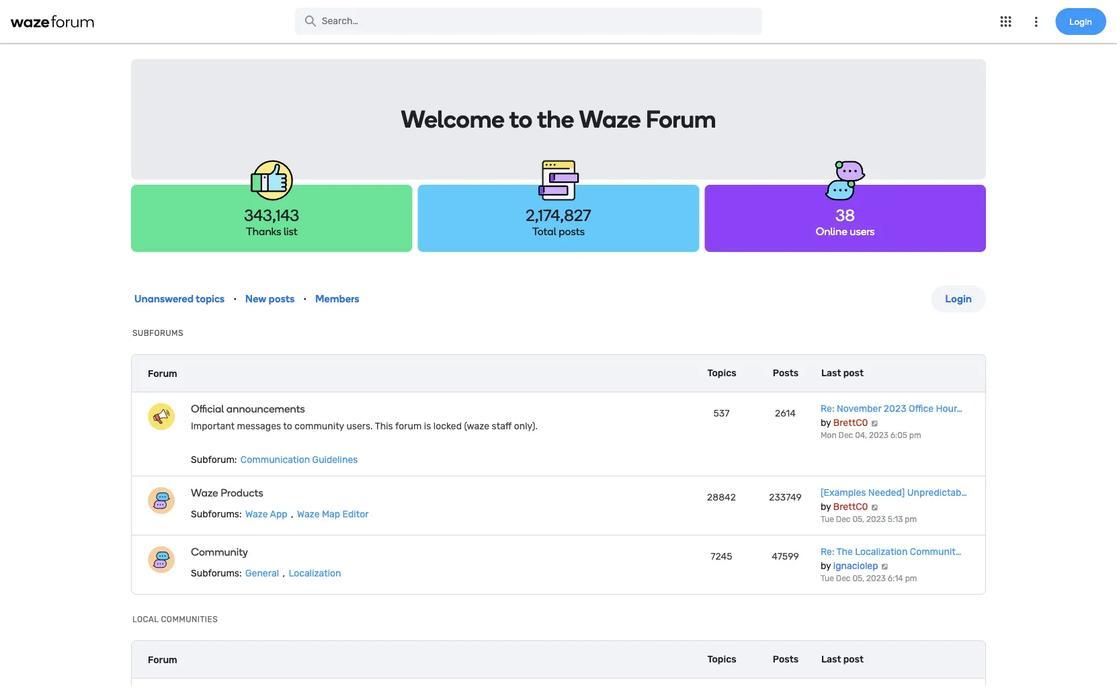 Task type: vqa. For each thing, say whether or not it's contained in the screenshot.
"STARTING POINT"
no



Task type: describe. For each thing, give the bounding box(es) containing it.
04,
[[856, 431, 868, 441]]

important
[[191, 421, 235, 432]]

thanks
[[246, 225, 281, 238]]

waze products
[[191, 487, 263, 499]]

0 vertical spatial forum
[[646, 105, 717, 134]]

communities
[[161, 615, 218, 625]]

users.
[[347, 421, 373, 432]]

pm for community
[[906, 574, 918, 584]]

total
[[533, 225, 557, 238]]

november
[[837, 404, 882, 415]]

local communities
[[132, 615, 218, 625]]

brettc0 link for waze products
[[834, 501, 869, 513]]

general link
[[244, 568, 281, 579]]

2023 for official announcements
[[870, 431, 889, 441]]

by inside re: the localization communit… by ignaciolep
[[821, 561, 832, 572]]

0 vertical spatial pm
[[910, 431, 922, 441]]

2023 for waze products
[[867, 515, 886, 525]]

47599
[[772, 552, 800, 563]]

waze left map
[[297, 509, 320, 520]]

0 vertical spatial dec
[[839, 431, 854, 441]]

by inside re: november 2023 office hour… by brettc0
[[821, 417, 832, 428]]

localization link
[[287, 568, 343, 579]]

6:05
[[891, 431, 908, 441]]

2 posts from the top
[[773, 654, 799, 666]]

subforums: for waze products
[[191, 509, 242, 520]]

is
[[424, 421, 431, 432]]

hour…
[[937, 404, 963, 415]]

7245
[[711, 552, 733, 563]]

subforums: general , localization
[[191, 568, 341, 579]]

staff
[[492, 421, 512, 432]]

forum
[[395, 421, 422, 432]]

re: the localization communit… by ignaciolep
[[821, 547, 962, 572]]

to inside the official announcements important messages to community users. this forum is locked (waze staff only).
[[283, 421, 292, 432]]

dec for community
[[837, 574, 851, 584]]

waze down subforum:
[[191, 487, 218, 499]]

2 post from the top
[[844, 654, 864, 666]]

welcome to the waze forum
[[401, 105, 717, 134]]

mon
[[821, 431, 837, 441]]

pm for waze products
[[906, 515, 918, 525]]

view the latest post image for community
[[881, 564, 890, 570]]

the
[[837, 547, 853, 558]]

communication
[[241, 454, 310, 465]]

official announcements link
[[191, 403, 579, 415]]

products
[[221, 487, 263, 499]]

2,174,827
[[526, 206, 592, 225]]

posts
[[559, 225, 585, 238]]

local
[[132, 615, 159, 625]]

local communities link
[[132, 615, 218, 625]]

view the latest post image
[[871, 504, 880, 511]]

communication guidelines link
[[239, 454, 359, 465]]

2 last post from the top
[[822, 654, 864, 666]]

2023 for community
[[867, 574, 886, 584]]

tue for community
[[821, 574, 835, 584]]

[examples
[[821, 488, 867, 499]]

general
[[246, 568, 279, 579]]

38
[[836, 206, 856, 225]]

343,143
[[244, 206, 300, 225]]

subforums
[[132, 329, 184, 338]]

0 horizontal spatial localization
[[289, 568, 341, 579]]

1 horizontal spatial to
[[510, 105, 533, 134]]

subforum: communication guidelines
[[191, 454, 358, 465]]

38 online users
[[816, 206, 875, 238]]

dec for waze products
[[837, 515, 851, 525]]

welcome
[[401, 105, 505, 134]]

1 topics from the top
[[708, 368, 737, 379]]

05, for community
[[853, 574, 865, 584]]

communit…
[[911, 547, 962, 558]]

537
[[714, 408, 730, 419]]

re: november 2023 office hour… link
[[821, 404, 963, 415]]

community link
[[191, 546, 579, 559]]

re: november 2023 office hour… by brettc0
[[821, 404, 963, 428]]

waze right the
[[580, 105, 641, 134]]

this
[[375, 421, 393, 432]]

localization inside re: the localization communit… by ignaciolep
[[856, 547, 908, 558]]

6:14
[[888, 574, 904, 584]]

office
[[909, 404, 934, 415]]



Task type: locate. For each thing, give the bounding box(es) containing it.
2614
[[775, 408, 796, 419]]

brettc0 link down november
[[834, 417, 869, 428]]

0 vertical spatial last
[[822, 368, 842, 379]]

brettc0 inside re: november 2023 office hour… by brettc0
[[834, 417, 869, 428]]

0 vertical spatial re:
[[821, 404, 835, 415]]

ignaciolep link
[[834, 561, 879, 572]]

unpredictab…
[[908, 488, 968, 499]]

only).
[[514, 421, 538, 432]]

locked
[[434, 421, 462, 432]]

1 horizontal spatial view the latest post image
[[881, 564, 890, 570]]

ignaciolep
[[834, 561, 879, 572]]

subforums: waze app , waze map editor
[[191, 509, 369, 520]]

2023 inside re: november 2023 office hour… by brettc0
[[884, 404, 907, 415]]

1 vertical spatial post
[[844, 654, 864, 666]]

1 horizontal spatial ,
[[291, 509, 294, 520]]

view the latest post image up mon dec 04, 2023 6:05 pm
[[871, 420, 880, 427]]

0 vertical spatial to
[[510, 105, 533, 134]]

0 vertical spatial brettc0 link
[[834, 417, 869, 428]]

1 vertical spatial subforums:
[[191, 568, 242, 579]]

subforums: down community
[[191, 568, 242, 579]]

0 vertical spatial subforums:
[[191, 509, 242, 520]]

2023 left 6:14
[[867, 574, 886, 584]]

subforums:
[[191, 509, 242, 520], [191, 568, 242, 579]]

0 horizontal spatial •
[[234, 294, 237, 305]]

waze left app
[[246, 509, 268, 520]]

1 vertical spatial brettc0
[[834, 501, 869, 513]]

map
[[322, 509, 340, 520]]

2 re: from the top
[[821, 547, 835, 558]]

1 vertical spatial posts
[[773, 654, 799, 666]]

by inside the [examples needed] unpredictab… by brettc0
[[821, 501, 832, 513]]

waze products link
[[191, 487, 579, 499]]

1 tue from the top
[[821, 515, 835, 525]]

0 vertical spatial ,
[[291, 509, 294, 520]]

1 vertical spatial pm
[[906, 515, 918, 525]]

view the latest post image for official announcements
[[871, 420, 880, 427]]

0 vertical spatial topics
[[708, 368, 737, 379]]

343,143 thanks list
[[244, 206, 300, 238]]

2023
[[884, 404, 907, 415], [870, 431, 889, 441], [867, 515, 886, 525], [867, 574, 886, 584]]

pm
[[910, 431, 922, 441], [906, 515, 918, 525], [906, 574, 918, 584]]

view the latest post image down re: the localization communit… link
[[881, 564, 890, 570]]

2 topics from the top
[[708, 654, 737, 666]]

0 vertical spatial brettc0
[[834, 417, 869, 428]]

1 vertical spatial re:
[[821, 547, 835, 558]]

by down [examples
[[821, 501, 832, 513]]

05,
[[853, 515, 865, 525], [853, 574, 865, 584]]

1 vertical spatial brettc0 link
[[834, 501, 869, 513]]

community
[[295, 421, 344, 432]]

last
[[822, 368, 842, 379], [822, 654, 842, 666]]

1 vertical spatial forum
[[148, 368, 177, 379]]

re: the localization communit… link
[[821, 547, 962, 558]]

tue down [examples
[[821, 515, 835, 525]]

2 • from the left
[[304, 294, 307, 305]]

view the latest post image
[[871, 420, 880, 427], [881, 564, 890, 570]]

2 last from the top
[[822, 654, 842, 666]]

forum locked image
[[148, 404, 175, 430]]

dec down the ignaciolep
[[837, 574, 851, 584]]

2 by from the top
[[821, 501, 832, 513]]

•
[[234, 294, 237, 305], [304, 294, 307, 305]]

2 tue from the top
[[821, 574, 835, 584]]

waze
[[580, 105, 641, 134], [191, 487, 218, 499], [246, 509, 268, 520], [297, 509, 320, 520]]

app
[[270, 509, 288, 520]]

by
[[821, 417, 832, 428], [821, 501, 832, 513], [821, 561, 832, 572]]

1 last from the top
[[822, 368, 842, 379]]

2 brettc0 link from the top
[[834, 501, 869, 513]]

the
[[537, 105, 574, 134]]

0 horizontal spatial to
[[283, 421, 292, 432]]

0 horizontal spatial ,
[[283, 568, 285, 579]]

localization
[[856, 547, 908, 558], [289, 568, 341, 579]]

1 re: from the top
[[821, 404, 835, 415]]

brettc0 link down [examples
[[834, 501, 869, 513]]

to left the
[[510, 105, 533, 134]]

0 vertical spatial by
[[821, 417, 832, 428]]

(waze
[[464, 421, 490, 432]]

brettc0 down november
[[834, 417, 869, 428]]

2 vertical spatial by
[[821, 561, 832, 572]]

list
[[284, 225, 298, 238]]

2 vertical spatial forum
[[148, 655, 177, 666]]

last post
[[822, 368, 864, 379], [822, 654, 864, 666]]

1 horizontal spatial localization
[[856, 547, 908, 558]]

1 vertical spatial view the latest post image
[[881, 564, 890, 570]]

tue down ignaciolep link
[[821, 574, 835, 584]]

localization up ignaciolep link
[[856, 547, 908, 558]]

28842
[[708, 492, 736, 503]]

1 vertical spatial by
[[821, 501, 832, 513]]

1 vertical spatial last post
[[822, 654, 864, 666]]

0 horizontal spatial view the latest post image
[[871, 420, 880, 427]]

1 posts from the top
[[773, 368, 799, 379]]

2 subforums: from the top
[[191, 568, 242, 579]]

2 brettc0 from the top
[[834, 501, 869, 513]]

announcements
[[227, 403, 305, 415]]

users
[[850, 225, 875, 238]]

1 vertical spatial dec
[[837, 515, 851, 525]]

re:
[[821, 404, 835, 415], [821, 547, 835, 558]]

1 • from the left
[[234, 294, 237, 305]]

official
[[191, 403, 224, 415]]

1 brettc0 from the top
[[834, 417, 869, 428]]

tue for waze products
[[821, 515, 835, 525]]

tue dec 05, 2023 5:13 pm
[[821, 515, 918, 525]]

1 vertical spatial to
[[283, 421, 292, 432]]

official announcements important messages to community users. this forum is locked (waze staff only).
[[191, 403, 538, 432]]

re: inside re: the localization communit… by ignaciolep
[[821, 547, 835, 558]]

2023 down view the latest post image
[[867, 515, 886, 525]]

posts
[[773, 368, 799, 379], [773, 654, 799, 666]]

0 vertical spatial tue
[[821, 515, 835, 525]]

1 vertical spatial tue
[[821, 574, 835, 584]]

pm right 5:13
[[906, 515, 918, 525]]

1 vertical spatial last
[[822, 654, 842, 666]]

0 vertical spatial localization
[[856, 547, 908, 558]]

2023 right the 04,
[[870, 431, 889, 441]]

1 vertical spatial localization
[[289, 568, 341, 579]]

dec left the 04,
[[839, 431, 854, 441]]

brettc0 down [examples
[[834, 501, 869, 513]]

2 vertical spatial dec
[[837, 574, 851, 584]]

5:13
[[888, 515, 904, 525]]

[examples needed] unpredictab… by brettc0
[[821, 488, 968, 513]]

2023 left office
[[884, 404, 907, 415]]

editor
[[343, 509, 369, 520]]

pm right 6:05
[[910, 431, 922, 441]]

re: for community
[[821, 547, 835, 558]]

1 brettc0 link from the top
[[834, 417, 869, 428]]

2,174,827 total posts
[[526, 206, 592, 238]]

waze app link
[[244, 509, 289, 520]]

to
[[510, 105, 533, 134], [283, 421, 292, 432]]

localization right general in the left bottom of the page
[[289, 568, 341, 579]]

mon dec 04, 2023 6:05 pm
[[821, 431, 922, 441]]

2 05, from the top
[[853, 574, 865, 584]]

233749
[[770, 492, 802, 503]]

2 vertical spatial pm
[[906, 574, 918, 584]]

dec down [examples
[[837, 515, 851, 525]]

tue dec 05, 2023 6:14 pm
[[821, 574, 918, 584]]

messages
[[237, 421, 281, 432]]

topics
[[708, 368, 737, 379], [708, 654, 737, 666]]

05, for waze products
[[853, 515, 865, 525]]

0 vertical spatial post
[[844, 368, 864, 379]]

1 vertical spatial topics
[[708, 654, 737, 666]]

1 post from the top
[[844, 368, 864, 379]]

1 horizontal spatial •
[[304, 294, 307, 305]]

brettc0 link for official announcements
[[834, 417, 869, 428]]

0 vertical spatial 05,
[[853, 515, 865, 525]]

[examples needed] unpredictab… link
[[821, 488, 968, 499]]

needed]
[[869, 488, 906, 499]]

subforum:
[[191, 454, 237, 465]]

, right app
[[291, 509, 294, 520]]

online
[[816, 225, 848, 238]]

re: inside re: november 2023 office hour… by brettc0
[[821, 404, 835, 415]]

1 subforums: from the top
[[191, 509, 242, 520]]

brettc0
[[834, 417, 869, 428], [834, 501, 869, 513]]

tue
[[821, 515, 835, 525], [821, 574, 835, 584]]

subforums: down waze products
[[191, 509, 242, 520]]

to down announcements
[[283, 421, 292, 432]]

pm right 6:14
[[906, 574, 918, 584]]

1 last post from the top
[[822, 368, 864, 379]]

waze map editor link
[[296, 509, 370, 520]]

, right general link at the left bottom of the page
[[283, 568, 285, 579]]

by up mon
[[821, 417, 832, 428]]

brettc0 inside the [examples needed] unpredictab… by brettc0
[[834, 501, 869, 513]]

,
[[291, 509, 294, 520], [283, 568, 285, 579]]

1 by from the top
[[821, 417, 832, 428]]

guidelines
[[312, 454, 358, 465]]

subforums: for community
[[191, 568, 242, 579]]

3 by from the top
[[821, 561, 832, 572]]

brettc0 link
[[834, 417, 869, 428], [834, 501, 869, 513]]

1 vertical spatial ,
[[283, 568, 285, 579]]

05, down [examples
[[853, 515, 865, 525]]

forum
[[646, 105, 717, 134], [148, 368, 177, 379], [148, 655, 177, 666]]

by left the ignaciolep
[[821, 561, 832, 572]]

0 vertical spatial posts
[[773, 368, 799, 379]]

community
[[191, 546, 248, 559]]

re: for official announcements
[[821, 404, 835, 415]]

post
[[844, 368, 864, 379], [844, 654, 864, 666]]

re: left the
[[821, 547, 835, 558]]

0 vertical spatial view the latest post image
[[871, 420, 880, 427]]

1 05, from the top
[[853, 515, 865, 525]]

1 vertical spatial 05,
[[853, 574, 865, 584]]

05, down ignaciolep link
[[853, 574, 865, 584]]

re: up mon
[[821, 404, 835, 415]]

0 vertical spatial last post
[[822, 368, 864, 379]]



